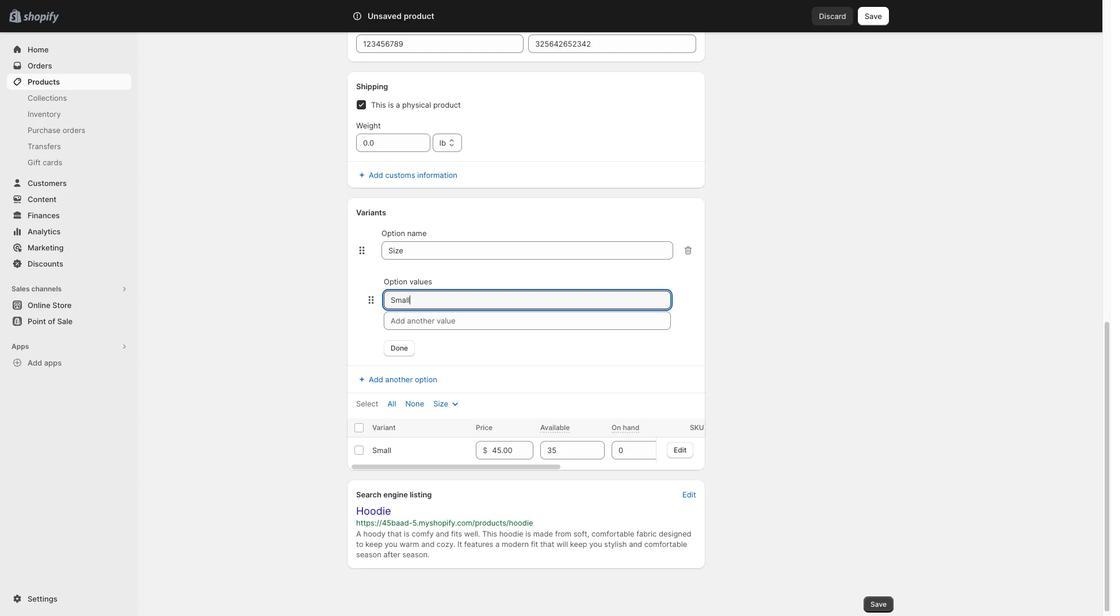 Task type: describe. For each thing, give the bounding box(es) containing it.
weight
[[356, 121, 381, 130]]

apps button
[[7, 339, 131, 355]]

sale
[[57, 317, 73, 326]]

gift cards link
[[7, 154, 131, 170]]

add for add another option
[[369, 375, 383, 384]]

this inside hoodie https://45baad-5.myshopify.com/products/hoodie a hoody that is comfy and fits well. this hoodie is made from soft, comfortable fabric designed to keep you warm and cozy. it features a modern fit that will keep you stylish and comfortable season after season.
[[483, 529, 498, 538]]

discard
[[820, 12, 847, 21]]

1 horizontal spatial and
[[436, 529, 449, 538]]

marketing link
[[7, 240, 131, 256]]

none button
[[399, 396, 431, 412]]

sales channels
[[12, 284, 62, 293]]

products link
[[7, 74, 131, 90]]

discounts
[[28, 259, 63, 268]]

option values
[[384, 277, 432, 286]]

hoody
[[364, 529, 386, 538]]

settings
[[28, 594, 57, 603]]

another
[[386, 375, 413, 384]]

2 you from the left
[[590, 540, 603, 549]]

made
[[534, 529, 553, 538]]

add apps button
[[7, 355, 131, 371]]

5.myshopify.com/products/hoodie
[[413, 518, 534, 527]]

1 vertical spatial save button
[[864, 597, 894, 613]]

(stock
[[374, 22, 397, 31]]

after
[[384, 550, 401, 559]]

cards
[[43, 158, 62, 167]]

cozy.
[[437, 540, 456, 549]]

apps
[[12, 342, 29, 351]]

channels
[[31, 284, 62, 293]]

modern
[[502, 540, 529, 549]]

option for option values
[[384, 277, 408, 286]]

0 horizontal spatial a
[[396, 100, 400, 109]]

warm
[[400, 540, 420, 549]]

finances link
[[7, 207, 131, 223]]

soft,
[[574, 529, 590, 538]]

customers link
[[7, 175, 131, 191]]

edit for the bottom edit button
[[683, 490, 697, 499]]

2 horizontal spatial is
[[526, 529, 532, 538]]

discard button
[[813, 7, 854, 25]]

add for add apps
[[28, 358, 42, 367]]

fabric
[[637, 529, 657, 538]]

size button
[[427, 396, 468, 412]]

marketing
[[28, 243, 64, 252]]

finances
[[28, 211, 60, 220]]

unsaved product
[[368, 11, 435, 21]]

2 horizontal spatial and
[[629, 540, 643, 549]]

edit for the top edit button
[[675, 445, 687, 454]]

add another option
[[369, 375, 438, 384]]

home
[[28, 45, 49, 54]]

listing
[[410, 490, 432, 499]]

home link
[[7, 41, 131, 58]]

search for search
[[404, 12, 428, 21]]

sku for sku
[[690, 423, 705, 432]]

discounts link
[[7, 256, 131, 272]]

sales channels button
[[7, 281, 131, 297]]

unsaved
[[368, 11, 402, 21]]

point of sale link
[[7, 313, 131, 329]]

1 horizontal spatial is
[[404, 529, 410, 538]]

lb
[[440, 138, 446, 147]]

sales
[[12, 284, 30, 293]]

options element
[[373, 446, 392, 455]]

size
[[434, 399, 449, 408]]

0 vertical spatial product
[[404, 11, 435, 21]]

all
[[388, 399, 396, 408]]

Add another value text field
[[384, 312, 671, 330]]

to
[[356, 540, 364, 549]]

none
[[406, 399, 425, 408]]

search for search engine listing
[[356, 490, 382, 499]]

variant
[[373, 423, 396, 432]]

add for add customs information
[[369, 170, 383, 180]]

gift cards
[[28, 158, 62, 167]]

on
[[612, 423, 622, 432]]

add customs information button
[[350, 167, 703, 183]]

fit
[[531, 540, 539, 549]]

purchase orders
[[28, 126, 85, 135]]

https://45baad-
[[356, 518, 413, 527]]

hand
[[623, 423, 640, 432]]

designed
[[659, 529, 692, 538]]

customers
[[28, 179, 67, 188]]

1 vertical spatial comfortable
[[645, 540, 688, 549]]

stylish
[[605, 540, 627, 549]]

orders
[[28, 61, 52, 70]]

all button
[[381, 396, 403, 412]]

online store link
[[7, 297, 131, 313]]

point
[[28, 317, 46, 326]]



Task type: locate. For each thing, give the bounding box(es) containing it.
1 horizontal spatial this
[[483, 529, 498, 538]]

1 vertical spatial option
[[384, 277, 408, 286]]

0 horizontal spatial comfortable
[[592, 529, 635, 538]]

of
[[48, 317, 55, 326]]

1 vertical spatial add
[[28, 358, 42, 367]]

analytics link
[[7, 223, 131, 240]]

None number field
[[541, 441, 588, 460], [612, 441, 659, 460], [541, 441, 588, 460], [612, 441, 659, 460]]

comfy
[[412, 529, 434, 538]]

0 vertical spatial a
[[396, 100, 400, 109]]

0 horizontal spatial you
[[385, 540, 398, 549]]

on hand
[[612, 423, 640, 432]]

2 vertical spatial add
[[369, 375, 383, 384]]

content
[[28, 195, 57, 204]]

this
[[371, 100, 386, 109], [483, 529, 498, 538]]

0 vertical spatial save button
[[858, 7, 890, 25]]

0 vertical spatial sku
[[356, 22, 372, 31]]

online
[[28, 301, 50, 310]]

analytics
[[28, 227, 61, 236]]

purchase orders link
[[7, 122, 131, 138]]

None text field
[[384, 291, 671, 309]]

well.
[[465, 529, 481, 538]]

features
[[465, 540, 494, 549]]

keep down soft, on the right bottom
[[570, 540, 588, 549]]

price
[[476, 423, 493, 432]]

information
[[418, 170, 458, 180]]

0 vertical spatial add
[[369, 170, 383, 180]]

small
[[373, 446, 392, 455]]

0 vertical spatial option
[[382, 229, 405, 238]]

you
[[385, 540, 398, 549], [590, 540, 603, 549]]

comfortable down designed on the right bottom
[[645, 540, 688, 549]]

orders
[[63, 126, 85, 135]]

you down soft, on the right bottom
[[590, 540, 603, 549]]

collections
[[28, 93, 67, 102]]

0 horizontal spatial search
[[356, 490, 382, 499]]

1 vertical spatial product
[[434, 100, 461, 109]]

1 keep from the left
[[366, 540, 383, 549]]

1 horizontal spatial that
[[541, 540, 555, 549]]

name
[[407, 229, 427, 238]]

values
[[410, 277, 432, 286]]

and down fabric at the bottom right
[[629, 540, 643, 549]]

done button
[[384, 340, 415, 356]]

2 keep from the left
[[570, 540, 588, 549]]

1 horizontal spatial comfortable
[[645, 540, 688, 549]]

keep
[[366, 540, 383, 549], [570, 540, 588, 549]]

1 vertical spatial edit
[[683, 490, 697, 499]]

that down https://45baad-
[[388, 529, 402, 538]]

transfers
[[28, 142, 61, 151]]

transfers link
[[7, 138, 131, 154]]

add another option button
[[350, 371, 444, 388]]

search up the hoodie
[[356, 490, 382, 499]]

and down comfy
[[422, 540, 435, 549]]

option for option name
[[382, 229, 405, 238]]

inventory
[[28, 109, 61, 119]]

will
[[557, 540, 568, 549]]

keeping
[[399, 22, 427, 31]]

0 vertical spatial this
[[371, 100, 386, 109]]

1 horizontal spatial search
[[404, 12, 428, 21]]

0 horizontal spatial is
[[388, 100, 394, 109]]

save
[[865, 12, 883, 21], [871, 600, 887, 609]]

gift
[[28, 158, 41, 167]]

1 horizontal spatial sku
[[690, 423, 705, 432]]

keep down hoody
[[366, 540, 383, 549]]

product up keeping
[[404, 11, 435, 21]]

1 vertical spatial save
[[871, 600, 887, 609]]

$
[[483, 446, 488, 455]]

Barcode (ISBN, UPC, GTIN, etc.) text field
[[529, 35, 697, 53]]

point of sale button
[[0, 313, 138, 329]]

1 vertical spatial that
[[541, 540, 555, 549]]

point of sale
[[28, 317, 73, 326]]

product
[[404, 11, 435, 21], [434, 100, 461, 109]]

1 vertical spatial a
[[496, 540, 500, 549]]

0 vertical spatial that
[[388, 529, 402, 538]]

physical
[[403, 100, 431, 109]]

available
[[541, 423, 570, 432]]

is left physical
[[388, 100, 394, 109]]

season.
[[403, 550, 430, 559]]

sku for sku (stock keeping unit)
[[356, 22, 372, 31]]

1 vertical spatial this
[[483, 529, 498, 538]]

add left customs at top
[[369, 170, 383, 180]]

1 horizontal spatial a
[[496, 540, 500, 549]]

0 horizontal spatial that
[[388, 529, 402, 538]]

this is a physical product
[[371, 100, 461, 109]]

0 horizontal spatial and
[[422, 540, 435, 549]]

$ text field
[[493, 441, 534, 460]]

variants
[[356, 208, 386, 217]]

option left name
[[382, 229, 405, 238]]

1 vertical spatial sku
[[690, 423, 705, 432]]

add apps
[[28, 358, 62, 367]]

1 horizontal spatial you
[[590, 540, 603, 549]]

search inside search button
[[404, 12, 428, 21]]

shopify image
[[23, 12, 59, 23]]

products
[[28, 77, 60, 86]]

Weight text field
[[356, 134, 431, 152]]

Color text field
[[382, 241, 674, 260]]

1 horizontal spatial keep
[[570, 540, 588, 549]]

settings link
[[7, 591, 131, 607]]

0 vertical spatial comfortable
[[592, 529, 635, 538]]

0 vertical spatial edit button
[[668, 442, 694, 458]]

that down made
[[541, 540, 555, 549]]

0 vertical spatial save
[[865, 12, 883, 21]]

content link
[[7, 191, 131, 207]]

add customs information
[[369, 170, 458, 180]]

add left another
[[369, 375, 383, 384]]

is up warm
[[404, 529, 410, 538]]

a left physical
[[396, 100, 400, 109]]

this up the features at the left of the page
[[483, 529, 498, 538]]

comfortable up stylish
[[592, 529, 635, 538]]

and up cozy.
[[436, 529, 449, 538]]

inventory link
[[7, 106, 131, 122]]

it
[[458, 540, 462, 549]]

shipping
[[356, 82, 388, 91]]

option name
[[382, 229, 427, 238]]

add left apps
[[28, 358, 42, 367]]

a down the hoodie on the left bottom of page
[[496, 540, 500, 549]]

apps
[[44, 358, 62, 367]]

collections link
[[7, 90, 131, 106]]

1 you from the left
[[385, 540, 398, 549]]

SKU (Stock Keeping Unit) text field
[[356, 35, 524, 53]]

comfortable
[[592, 529, 635, 538], [645, 540, 688, 549]]

unit)
[[429, 22, 447, 31]]

orders link
[[7, 58, 131, 74]]

0 vertical spatial edit
[[675, 445, 687, 454]]

search up keeping
[[404, 12, 428, 21]]

a inside hoodie https://45baad-5.myshopify.com/products/hoodie a hoody that is comfy and fits well. this hoodie is made from soft, comfortable fabric designed to keep you warm and cozy. it features a modern fit that will keep you stylish and comfortable season after season.
[[496, 540, 500, 549]]

that
[[388, 529, 402, 538], [541, 540, 555, 549]]

add inside button
[[28, 358, 42, 367]]

and
[[436, 529, 449, 538], [422, 540, 435, 549], [629, 540, 643, 549]]

from
[[556, 529, 572, 538]]

store
[[52, 301, 72, 310]]

select
[[356, 399, 379, 408]]

you up after
[[385, 540, 398, 549]]

option left values
[[384, 277, 408, 286]]

this down shipping
[[371, 100, 386, 109]]

0 vertical spatial search
[[404, 12, 428, 21]]

sku
[[356, 22, 372, 31], [690, 423, 705, 432]]

is
[[388, 100, 394, 109], [404, 529, 410, 538], [526, 529, 532, 538]]

fits
[[451, 529, 462, 538]]

hoodie https://45baad-5.myshopify.com/products/hoodie a hoody that is comfy and fits well. this hoodie is made from soft, comfortable fabric designed to keep you warm and cozy. it features a modern fit that will keep you stylish and comfortable season after season.
[[356, 505, 692, 559]]

0 horizontal spatial keep
[[366, 540, 383, 549]]

0 horizontal spatial this
[[371, 100, 386, 109]]

product right physical
[[434, 100, 461, 109]]

edit button
[[668, 442, 694, 458], [676, 487, 703, 503]]

is up fit
[[526, 529, 532, 538]]

customs
[[386, 170, 416, 180]]

search button
[[385, 7, 719, 25]]

1 vertical spatial search
[[356, 490, 382, 499]]

1 vertical spatial edit button
[[676, 487, 703, 503]]

add
[[369, 170, 383, 180], [28, 358, 42, 367], [369, 375, 383, 384]]

done
[[391, 344, 408, 352]]

0 horizontal spatial sku
[[356, 22, 372, 31]]



Task type: vqa. For each thing, say whether or not it's contained in the screenshot.
0.00 "text field"
no



